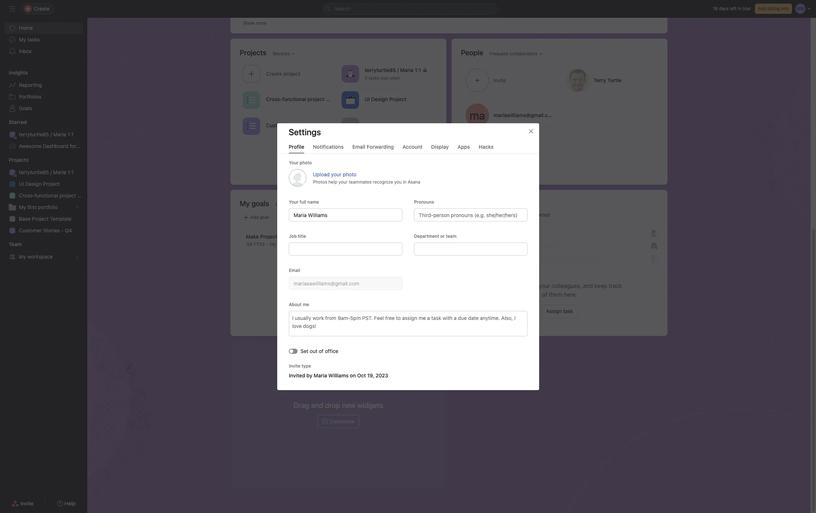 Task type: describe. For each thing, give the bounding box(es) containing it.
new widgets
[[342, 402, 383, 410]]

customize
[[330, 419, 355, 425]]

terryturtle85 for awesome dashboard for new project
[[19, 131, 49, 138]]

dashboard
[[43, 143, 68, 149]]

0 vertical spatial functional
[[282, 96, 306, 102]]

email for email forwarding
[[353, 144, 366, 150]]

home link
[[4, 22, 83, 34]]

16 days left in trial
[[714, 6, 751, 11]]

hide sidebar image
[[9, 6, 15, 12]]

projects button
[[0, 157, 29, 164]]

search button
[[322, 3, 497, 15]]

my tasks
[[19, 36, 40, 43]]

1 vertical spatial your
[[339, 179, 348, 185]]

portfolios
[[19, 94, 41, 100]]

goals
[[19, 105, 32, 111]]

1 horizontal spatial design
[[372, 96, 388, 102]]

upcoming
[[461, 212, 486, 218]]

cross-functional project plan link for right ui design project "link"
[[240, 89, 339, 112]]

1 horizontal spatial template
[[397, 122, 419, 128]]

trial
[[743, 6, 751, 11]]

project up portfolio
[[43, 181, 60, 187]]

them
[[549, 292, 563, 298]]

ui inside the projects element
[[19, 181, 24, 187]]

teams element
[[0, 238, 87, 264]]

assign for assign tasks to your colleagues, and keep track of them here.
[[497, 283, 515, 289]]

apps
[[458, 144, 470, 150]]

invite button
[[7, 498, 38, 511]]

about me
[[289, 302, 309, 307]]

add goal button
[[240, 213, 272, 223]]

1 horizontal spatial project
[[308, 96, 325, 102]]

ui design project link inside the projects element
[[4, 178, 83, 190]]

add billing info button
[[756, 4, 793, 14]]

my for my workspace
[[19, 254, 26, 260]]

billing
[[768, 6, 780, 11]]

terryturtle85 for ui design project
[[19, 169, 49, 176]]

set out of office
[[301, 348, 338, 354]]

project up •
[[260, 234, 278, 240]]

0 vertical spatial in
[[738, 6, 742, 11]]

terryturtle85 / maria 1:1 for awesome dashboard for new project
[[19, 131, 74, 138]]

info
[[782, 6, 789, 11]]

upload your photo photos help your teammates recognize you in asana
[[313, 171, 420, 185]]

reporting link
[[4, 79, 83, 91]]

tasks i've assigned
[[461, 200, 524, 209]]

stories inside the projects element
[[43, 228, 60, 234]]

on
[[393, 241, 399, 247]]

forwarding
[[367, 144, 394, 150]]

team
[[9, 241, 22, 248]]

0 vertical spatial photo
[[300, 160, 312, 165]]

awesome
[[19, 143, 41, 149]]

colleagues,
[[552, 283, 582, 289]]

pronouns
[[414, 199, 434, 205]]

display
[[432, 144, 449, 150]]

workspace inside teams element
[[27, 254, 53, 260]]

1 horizontal spatial ui
[[365, 96, 370, 102]]

asana
[[408, 179, 420, 185]]

account button
[[403, 144, 423, 153]]

19,
[[367, 373, 374, 379]]

show more button
[[240, 18, 270, 28]]

full
[[300, 199, 306, 205]]

2
[[365, 75, 368, 81]]

track inside assign tasks to your colleagues, and keep track of them here.
[[609, 283, 623, 289]]

list image for customer stories - q4
[[247, 122, 256, 131]]

0 vertical spatial q4
[[313, 122, 320, 128]]

task
[[564, 308, 573, 315]]

my right •
[[270, 242, 276, 247]]

me
[[303, 302, 309, 307]]

1 horizontal spatial base project template link
[[339, 115, 438, 138]]

ui design project inside the projects element
[[19, 181, 60, 187]]

0 vertical spatial 1:1
[[415, 67, 421, 73]]

office
[[325, 348, 338, 354]]

i've assigned
[[482, 200, 524, 209]]

upload
[[313, 171, 330, 177]]

close image
[[529, 128, 534, 134]]

0 vertical spatial terryturtle85 / maria 1:1
[[365, 67, 421, 73]]

base inside the projects element
[[19, 216, 30, 222]]

0%
[[414, 234, 420, 240]]

0 vertical spatial your
[[331, 171, 342, 177]]

0 vertical spatial customer
[[266, 122, 290, 128]]

0 vertical spatial cross-functional project plan
[[266, 96, 336, 102]]

department
[[414, 234, 439, 239]]

/ for ui design project
[[50, 169, 52, 176]]

drag and drop new widgets
[[294, 402, 383, 410]]

base project template inside the projects element
[[19, 216, 71, 222]]

out
[[310, 348, 317, 354]]

0 horizontal spatial of
[[319, 348, 324, 354]]

to
[[532, 283, 537, 289]]

notifications button
[[313, 144, 344, 153]]

show more
[[243, 20, 267, 26]]

team button
[[0, 241, 22, 248]]

team
[[446, 234, 457, 239]]

on
[[350, 373, 356, 379]]

of inside assign tasks to your colleagues, and keep track of them here.
[[542, 292, 548, 298]]

people
[[461, 48, 484, 57]]

design inside the projects element
[[25, 181, 42, 187]]

my workspace
[[19, 254, 53, 260]]

cross-functional project plan link for my first portfolio link
[[4, 190, 87, 202]]

and inside assign tasks to your colleagues, and keep track of them here.
[[584, 283, 593, 289]]

- inside the projects element
[[61, 228, 63, 234]]

starred element
[[0, 116, 106, 154]]

profile
[[289, 144, 304, 150]]

tasks for my
[[27, 36, 40, 43]]

calendar image
[[346, 96, 355, 104]]

1:1 for awesome dashboard for new project
[[68, 131, 74, 138]]

1 horizontal spatial ui design project
[[365, 96, 407, 102]]

due
[[381, 75, 389, 81]]

0 vertical spatial cross-
[[266, 96, 282, 102]]

Third-person pronouns (e.g. she/her/hers) text field
[[414, 208, 528, 222]]

cross-functional project plan inside the projects element
[[19, 193, 87, 199]]

0 vertical spatial terryturtle85
[[365, 67, 396, 73]]

job title
[[289, 234, 306, 239]]

1 horizontal spatial base project template
[[365, 122, 419, 128]]

1 horizontal spatial plan
[[326, 96, 336, 102]]

track inside 0% on track
[[400, 241, 411, 247]]

job
[[289, 234, 297, 239]]

0 vertical spatial customer stories - q4 link
[[240, 115, 339, 138]]

starred
[[9, 119, 27, 125]]

starred button
[[0, 119, 27, 126]]

0 vertical spatial customer stories - q4
[[266, 122, 320, 128]]

for
[[70, 143, 76, 149]]

apps button
[[458, 144, 470, 153]]

about
[[289, 302, 302, 307]]

cross- inside the projects element
[[19, 193, 35, 199]]

recognize
[[373, 179, 393, 185]]

assign tasks to your colleagues, and keep track of them here.
[[497, 283, 623, 298]]

completed
[[524, 212, 550, 218]]

0 horizontal spatial base project template link
[[4, 213, 83, 225]]

project down soon
[[390, 96, 407, 102]]

assign task
[[547, 308, 573, 315]]

plan inside the projects element
[[77, 193, 87, 199]]

drop
[[325, 402, 341, 410]]

my tasks link
[[4, 34, 83, 46]]



Task type: locate. For each thing, give the bounding box(es) containing it.
None text field
[[289, 243, 403, 256], [414, 243, 528, 256], [289, 243, 403, 256], [414, 243, 528, 256]]

project
[[390, 96, 407, 102], [378, 122, 395, 128], [90, 143, 106, 149], [43, 181, 60, 187], [32, 216, 48, 222], [260, 234, 278, 240]]

0 vertical spatial ui design project
[[365, 96, 407, 102]]

williams
[[328, 373, 349, 379]]

add inside button
[[251, 215, 259, 220]]

1:1
[[415, 67, 421, 73], [68, 131, 74, 138], [68, 169, 74, 176]]

tasks left to
[[517, 283, 530, 289]]

1 horizontal spatial list image
[[346, 122, 355, 131]]

tasks down home
[[27, 36, 40, 43]]

invited
[[289, 373, 305, 379]]

1 horizontal spatial track
[[609, 283, 623, 289]]

oct
[[357, 373, 366, 379]]

show
[[243, 20, 255, 26]]

1 vertical spatial tasks
[[369, 75, 380, 81]]

None text field
[[289, 208, 403, 222], [289, 277, 403, 290], [289, 208, 403, 222], [289, 277, 403, 290]]

2 vertical spatial tasks
[[517, 283, 530, 289]]

1 vertical spatial /
[[50, 131, 52, 138]]

1 vertical spatial your
[[289, 199, 298, 205]]

invite for invite
[[20, 501, 34, 507]]

1 vertical spatial base project template link
[[4, 213, 83, 225]]

profitable
[[279, 234, 302, 240]]

ui
[[365, 96, 370, 102], [19, 181, 24, 187]]

type
[[302, 364, 311, 369]]

my down 'team'
[[19, 254, 26, 260]]

by
[[307, 373, 312, 379]]

base project template up forwarding
[[365, 122, 419, 128]]

home
[[19, 25, 33, 31]]

terryturtle85 up awesome
[[19, 131, 49, 138]]

search
[[335, 5, 351, 12]]

0 horizontal spatial projects
[[9, 157, 29, 163]]

1 horizontal spatial -
[[309, 122, 312, 128]]

template
[[397, 122, 419, 128], [50, 216, 71, 222]]

cross-functional project plan up portfolio
[[19, 193, 87, 199]]

0 vertical spatial assign
[[497, 283, 515, 289]]

base down first
[[19, 216, 30, 222]]

ui down projects dropdown button
[[19, 181, 24, 187]]

you
[[394, 179, 402, 185]]

create project link
[[240, 63, 339, 86]]

assign
[[497, 283, 515, 289], [547, 308, 562, 315]]

0 horizontal spatial functional
[[35, 193, 58, 199]]

2 your from the top
[[289, 199, 298, 205]]

ui right calendar image
[[365, 96, 370, 102]]

maria
[[400, 67, 414, 73], [53, 131, 66, 138], [53, 169, 66, 176], [314, 373, 327, 379]]

of
[[542, 292, 548, 298], [319, 348, 324, 354]]

assign for assign task
[[547, 308, 562, 315]]

department or team
[[414, 234, 457, 239]]

set out of office switch
[[289, 349, 298, 354]]

1 vertical spatial cross-functional project plan
[[19, 193, 87, 199]]

upcoming button
[[461, 212, 486, 222]]

list image for base project template
[[346, 122, 355, 131]]

goals link
[[4, 103, 83, 114]]

terryturtle85 / maria 1:1 up soon
[[365, 67, 421, 73]]

list image down list image
[[247, 122, 256, 131]]

awesome dashboard for new project
[[19, 143, 106, 149]]

of right out
[[319, 348, 324, 354]]

0 vertical spatial project
[[308, 96, 325, 102]]

search list box
[[322, 3, 497, 15]]

name
[[307, 199, 319, 205]]

track
[[400, 241, 411, 247], [609, 283, 623, 289]]

add left billing on the right of page
[[759, 6, 767, 11]]

photo
[[300, 160, 312, 165], [343, 171, 357, 177]]

invite for invite type invited by maria williams on oct 19, 2023
[[289, 364, 300, 369]]

cross-functional project plan link up portfolio
[[4, 190, 87, 202]]

overdue button
[[495, 212, 515, 222]]

1 vertical spatial ui
[[19, 181, 24, 187]]

my inside the projects element
[[19, 204, 26, 210]]

more
[[256, 20, 267, 26]]

/ for awesome dashboard for new project
[[50, 131, 52, 138]]

stories up profile
[[291, 122, 308, 128]]

invite inside invite type invited by maria williams on oct 19, 2023
[[289, 364, 300, 369]]

photos
[[313, 179, 327, 185]]

ui design project link down due
[[339, 89, 438, 112]]

projects down show more button
[[240, 48, 267, 57]]

1 your from the top
[[289, 160, 298, 165]]

0 vertical spatial of
[[542, 292, 548, 298]]

customer up 'team'
[[19, 228, 42, 234]]

projects down awesome
[[9, 157, 29, 163]]

invite inside 'button'
[[20, 501, 34, 507]]

ui design project down due
[[365, 96, 407, 102]]

here.
[[564, 292, 578, 298]]

0 horizontal spatial ui
[[19, 181, 24, 187]]

0 horizontal spatial workspace
[[27, 254, 53, 260]]

terryturtle85 / maria 1:1 inside the projects element
[[19, 169, 74, 176]]

0 vertical spatial ui design project link
[[339, 89, 438, 112]]

functional up portfolio
[[35, 193, 58, 199]]

1 horizontal spatial projects
[[240, 48, 267, 57]]

/ inside starred element
[[50, 131, 52, 138]]

1:1 for ui design project
[[68, 169, 74, 176]]

2 vertical spatial terryturtle85 / maria 1:1
[[19, 169, 74, 176]]

1 horizontal spatial email
[[353, 144, 366, 150]]

project up my first portfolio link
[[59, 193, 76, 199]]

drag
[[294, 402, 310, 410]]

customer stories - q4 up teams element on the left of the page
[[19, 228, 72, 234]]

design down 2 tasks due soon
[[372, 96, 388, 102]]

add billing info
[[759, 6, 789, 11]]

your down profile button
[[289, 160, 298, 165]]

projects element
[[0, 154, 87, 238]]

project left calendar image
[[308, 96, 325, 102]]

terryturtle85 / maria 1:1 for ui design project
[[19, 169, 74, 176]]

display button
[[432, 144, 449, 153]]

1 horizontal spatial stories
[[291, 122, 308, 128]]

1 vertical spatial assign
[[547, 308, 562, 315]]

list image
[[247, 122, 256, 131], [346, 122, 355, 131]]

workspace
[[278, 242, 300, 247], [27, 254, 53, 260]]

and left drop
[[311, 402, 324, 410]]

email left forwarding
[[353, 144, 366, 150]]

terryturtle85 inside the projects element
[[19, 169, 49, 176]]

terryturtle85 / maria 1:1 link for dashboard
[[4, 129, 83, 141]]

inbox link
[[4, 46, 83, 57]]

0 vertical spatial cross-functional project plan link
[[240, 89, 339, 112]]

goal
[[260, 215, 269, 220]]

project right new
[[90, 143, 106, 149]]

1 vertical spatial design
[[25, 181, 42, 187]]

add for add goal
[[251, 215, 259, 220]]

1 vertical spatial q4
[[65, 228, 72, 234]]

add goal
[[251, 215, 269, 220]]

global element
[[0, 18, 87, 62]]

your left full
[[289, 199, 298, 205]]

tasks right 2
[[369, 75, 380, 81]]

assign task button
[[542, 305, 578, 318]]

1 vertical spatial of
[[319, 348, 324, 354]]

1 vertical spatial customer stories - q4 link
[[4, 225, 83, 237]]

1 vertical spatial track
[[609, 283, 623, 289]]

add for add billing info
[[759, 6, 767, 11]]

of left them
[[542, 292, 548, 298]]

list image
[[247, 96, 256, 104]]

0 horizontal spatial base
[[19, 216, 30, 222]]

1 vertical spatial email
[[289, 268, 300, 273]]

q4 up teams element on the left of the page
[[65, 228, 72, 234]]

terryturtle85 down projects dropdown button
[[19, 169, 49, 176]]

title
[[298, 234, 306, 239]]

0 vertical spatial add
[[759, 6, 767, 11]]

1 horizontal spatial of
[[542, 292, 548, 298]]

email for email
[[289, 268, 300, 273]]

cross-functional project plan link inside the projects element
[[4, 190, 87, 202]]

terryturtle85 inside starred element
[[19, 131, 49, 138]]

ui design project up my first portfolio
[[19, 181, 60, 187]]

0 vertical spatial and
[[584, 283, 593, 289]]

tasks for 2
[[369, 75, 380, 81]]

1 vertical spatial stories
[[43, 228, 60, 234]]

tasks inside assign tasks to your colleagues, and keep track of them here.
[[517, 283, 530, 289]]

1:1 inside starred element
[[68, 131, 74, 138]]

account
[[403, 144, 423, 150]]

template inside the projects element
[[50, 216, 71, 222]]

0 horizontal spatial project
[[59, 193, 76, 199]]

1 vertical spatial customer stories - q4
[[19, 228, 72, 234]]

and left 'keep'
[[584, 283, 593, 289]]

•
[[267, 242, 269, 247]]

1 vertical spatial terryturtle85 / maria 1:1
[[19, 131, 74, 138]]

cross-functional project plan link down the create project link
[[240, 89, 339, 112]]

base project template link down portfolio
[[4, 213, 83, 225]]

0 horizontal spatial ui design project link
[[4, 178, 83, 190]]

photo up 'teammates'
[[343, 171, 357, 177]]

0 vertical spatial base project template link
[[339, 115, 438, 138]]

in right you
[[403, 179, 407, 185]]

cross-functional project plan down the create project link
[[266, 96, 336, 102]]

customer
[[266, 122, 290, 128], [19, 228, 42, 234]]

0 vertical spatial workspace
[[278, 242, 300, 247]]

portfolio
[[38, 204, 58, 210]]

completed button
[[524, 212, 550, 222]]

your for settings
[[289, 160, 298, 165]]

1 vertical spatial 1:1
[[68, 131, 74, 138]]

assign inside button
[[547, 308, 562, 315]]

cross- up first
[[19, 193, 35, 199]]

my inside global element
[[19, 36, 26, 43]]

ui design project link up my first portfolio link
[[4, 178, 83, 190]]

template down portfolio
[[50, 216, 71, 222]]

0 horizontal spatial cross-
[[19, 193, 35, 199]]

customer up profile
[[266, 122, 290, 128]]

in
[[738, 6, 742, 11], [403, 179, 407, 185]]

rocket image
[[346, 69, 355, 78]]

0 vertical spatial your
[[289, 160, 298, 165]]

your inside assign tasks to your colleagues, and keep track of them here.
[[539, 283, 550, 289]]

/ down awesome dashboard for new project link
[[50, 169, 52, 176]]

1 list image from the left
[[247, 122, 256, 131]]

0 horizontal spatial list image
[[247, 122, 256, 131]]

tasks inside global element
[[27, 36, 40, 43]]

2 list image from the left
[[346, 122, 355, 131]]

maria inside invite type invited by maria williams on oct 19, 2023
[[314, 373, 327, 379]]

1 horizontal spatial workspace
[[278, 242, 300, 247]]

upload new photo image
[[289, 169, 306, 187]]

1 horizontal spatial tasks
[[369, 75, 380, 81]]

base project template link up forwarding
[[339, 115, 438, 138]]

in right left
[[738, 6, 742, 11]]

reporting
[[19, 82, 42, 88]]

customer stories - q4 up profile
[[266, 122, 320, 128]]

0 horizontal spatial add
[[251, 215, 259, 220]]

0 vertical spatial stories
[[291, 122, 308, 128]]

profile button
[[289, 144, 304, 153]]

list image inside base project template link
[[346, 122, 355, 131]]

base
[[365, 122, 377, 128], [19, 216, 30, 222]]

0 vertical spatial base project template
[[365, 122, 419, 128]]

16
[[714, 6, 718, 11]]

my up inbox
[[19, 36, 26, 43]]

project inside starred element
[[90, 143, 106, 149]]

terryturtle85 / maria 1:1 inside starred element
[[19, 131, 74, 138]]

your right help
[[339, 179, 348, 185]]

settings
[[289, 127, 321, 137]]

0 vertical spatial design
[[372, 96, 388, 102]]

0 vertical spatial ui
[[365, 96, 370, 102]]

0 horizontal spatial q4
[[65, 228, 72, 234]]

your right to
[[539, 283, 550, 289]]

• my workspace
[[267, 242, 300, 247]]

0 horizontal spatial customer
[[19, 228, 42, 234]]

terryturtle85 / maria 1:1 link down awesome dashboard for new project link
[[4, 167, 83, 178]]

assign left task
[[547, 308, 562, 315]]

0 horizontal spatial -
[[61, 228, 63, 234]]

invite
[[289, 364, 300, 369], [20, 501, 34, 507]]

project up forwarding
[[378, 122, 395, 128]]

set
[[301, 348, 308, 354]]

terryturtle85 / maria 1:1 link for design
[[4, 167, 83, 178]]

0 vertical spatial projects
[[240, 48, 267, 57]]

0 vertical spatial email
[[353, 144, 366, 150]]

1 horizontal spatial ui design project link
[[339, 89, 438, 112]]

1 horizontal spatial cross-functional project plan
[[266, 96, 336, 102]]

1 horizontal spatial functional
[[282, 96, 306, 102]]

my for my tasks
[[19, 36, 26, 43]]

0 horizontal spatial cross-functional project plan
[[19, 193, 87, 199]]

projects inside dropdown button
[[9, 157, 29, 163]]

make project profitable
[[246, 234, 302, 240]]

project down my first portfolio
[[32, 216, 48, 222]]

customer stories - q4 link up teams element on the left of the page
[[4, 225, 83, 237]]

upload your photo button
[[313, 171, 357, 177]]

email forwarding button
[[353, 144, 394, 153]]

0 horizontal spatial design
[[25, 181, 42, 187]]

2 horizontal spatial tasks
[[517, 283, 530, 289]]

new
[[78, 143, 88, 149]]

1 vertical spatial plan
[[77, 193, 87, 199]]

1 horizontal spatial customer
[[266, 122, 290, 128]]

your for your photo
[[289, 199, 298, 205]]

assign inside assign tasks to your colleagues, and keep track of them here.
[[497, 283, 515, 289]]

1 vertical spatial ui design project link
[[4, 178, 83, 190]]

functional down the create project link
[[282, 96, 306, 102]]

0 horizontal spatial track
[[400, 241, 411, 247]]

terryturtle85 / maria 1:1 link
[[4, 129, 83, 141], [4, 167, 83, 178]]

/ up soon
[[398, 67, 399, 73]]

add left goal
[[251, 215, 259, 220]]

terryturtle85 / maria 1:1 link up dashboard
[[4, 129, 83, 141]]

0 horizontal spatial invite
[[20, 501, 34, 507]]

1 horizontal spatial cross-functional project plan link
[[240, 89, 339, 112]]

terryturtle85 / maria 1:1 link inside the projects element
[[4, 167, 83, 178]]

2 vertical spatial terryturtle85
[[19, 169, 49, 176]]

design up first
[[25, 181, 42, 187]]

0 horizontal spatial and
[[311, 402, 324, 410]]

project
[[308, 96, 325, 102], [59, 193, 76, 199]]

1 vertical spatial projects
[[9, 157, 29, 163]]

1 vertical spatial workspace
[[27, 254, 53, 260]]

1 vertical spatial project
[[59, 193, 76, 199]]

2 vertical spatial 1:1
[[68, 169, 74, 176]]

my workspace link
[[4, 251, 83, 263]]

0 vertical spatial track
[[400, 241, 411, 247]]

help
[[329, 179, 337, 185]]

customer stories - q4 link up profile
[[240, 115, 339, 138]]

design
[[372, 96, 388, 102], [25, 181, 42, 187]]

list image inside customer stories - q4 link
[[247, 122, 256, 131]]

cross- right list image
[[266, 96, 282, 102]]

my left first
[[19, 204, 26, 210]]

customer inside the projects element
[[19, 228, 42, 234]]

terryturtle85 / maria 1:1 down awesome dashboard for new project link
[[19, 169, 74, 176]]

2 terryturtle85 / maria 1:1 link from the top
[[4, 167, 83, 178]]

/ inside the projects element
[[50, 169, 52, 176]]

0 horizontal spatial stories
[[43, 228, 60, 234]]

/
[[398, 67, 399, 73], [50, 131, 52, 138], [50, 169, 52, 176]]

photo down profile button
[[300, 160, 312, 165]]

email inside button
[[353, 144, 366, 150]]

plan
[[326, 96, 336, 102], [77, 193, 87, 199]]

your up help
[[331, 171, 342, 177]]

1:1 inside the projects element
[[68, 169, 74, 176]]

1 horizontal spatial base
[[365, 122, 377, 128]]

customer stories - q4 inside the projects element
[[19, 228, 72, 234]]

1 terryturtle85 / maria 1:1 link from the top
[[4, 129, 83, 141]]

add inside button
[[759, 6, 767, 11]]

first
[[27, 204, 37, 210]]

/ up dashboard
[[50, 131, 52, 138]]

maria inside starred element
[[53, 131, 66, 138]]

awesome dashboard for new project link
[[4, 141, 106, 152]]

q4 inside the projects element
[[65, 228, 72, 234]]

tasks for assign
[[517, 283, 530, 289]]

terryturtle85 / maria 1:1 link inside starred element
[[4, 129, 83, 141]]

terryturtle85 up 2 tasks due soon
[[365, 67, 396, 73]]

0 vertical spatial /
[[398, 67, 399, 73]]

I usually work from 9am-5pm PST. Feel free to assign me a task with a due date anytime. Also, I love dogs! text field
[[289, 311, 528, 337]]

photo inside upload your photo photos help your teammates recognize you in asana
[[343, 171, 357, 177]]

0 horizontal spatial plan
[[77, 193, 87, 199]]

email down • my workspace
[[289, 268, 300, 273]]

track right on
[[400, 241, 411, 247]]

1 vertical spatial cross-functional project plan link
[[4, 190, 87, 202]]

my for my first portfolio
[[19, 204, 26, 210]]

stories up teams element on the left of the page
[[43, 228, 60, 234]]

q4 up notifications
[[313, 122, 320, 128]]

teammates
[[349, 179, 372, 185]]

tasks
[[461, 200, 480, 209]]

assign left to
[[497, 283, 515, 289]]

customer stories - q4
[[266, 122, 320, 128], [19, 228, 72, 234]]

2 vertical spatial /
[[50, 169, 52, 176]]

keep
[[595, 283, 608, 289]]

1 vertical spatial customer
[[19, 228, 42, 234]]

or
[[441, 234, 445, 239]]

1 horizontal spatial photo
[[343, 171, 357, 177]]

template up the "account" on the top of the page
[[397, 122, 419, 128]]

ui design project link
[[339, 89, 438, 112], [4, 178, 83, 190]]

base project template down my first portfolio link
[[19, 216, 71, 222]]

in inside upload your photo photos help your teammates recognize you in asana
[[403, 179, 407, 185]]

base up 'email forwarding'
[[365, 122, 377, 128]]

create project
[[266, 70, 301, 77]]

0 vertical spatial terryturtle85 / maria 1:1 link
[[4, 129, 83, 141]]

my inside teams element
[[19, 254, 26, 260]]

email forwarding
[[353, 144, 394, 150]]

list image down calendar image
[[346, 122, 355, 131]]

maria inside the projects element
[[53, 169, 66, 176]]

track right 'keep'
[[609, 283, 623, 289]]

terryturtle85 / maria 1:1 up awesome dashboard for new project link
[[19, 131, 74, 138]]

customer stories - q4 link
[[240, 115, 339, 138], [4, 225, 83, 237]]

insights element
[[0, 66, 87, 116]]

functional inside the projects element
[[35, 193, 58, 199]]

insights button
[[0, 69, 28, 76]]

my first portfolio
[[19, 204, 58, 210]]



Task type: vqa. For each thing, say whether or not it's contained in the screenshot.
photo to the right
yes



